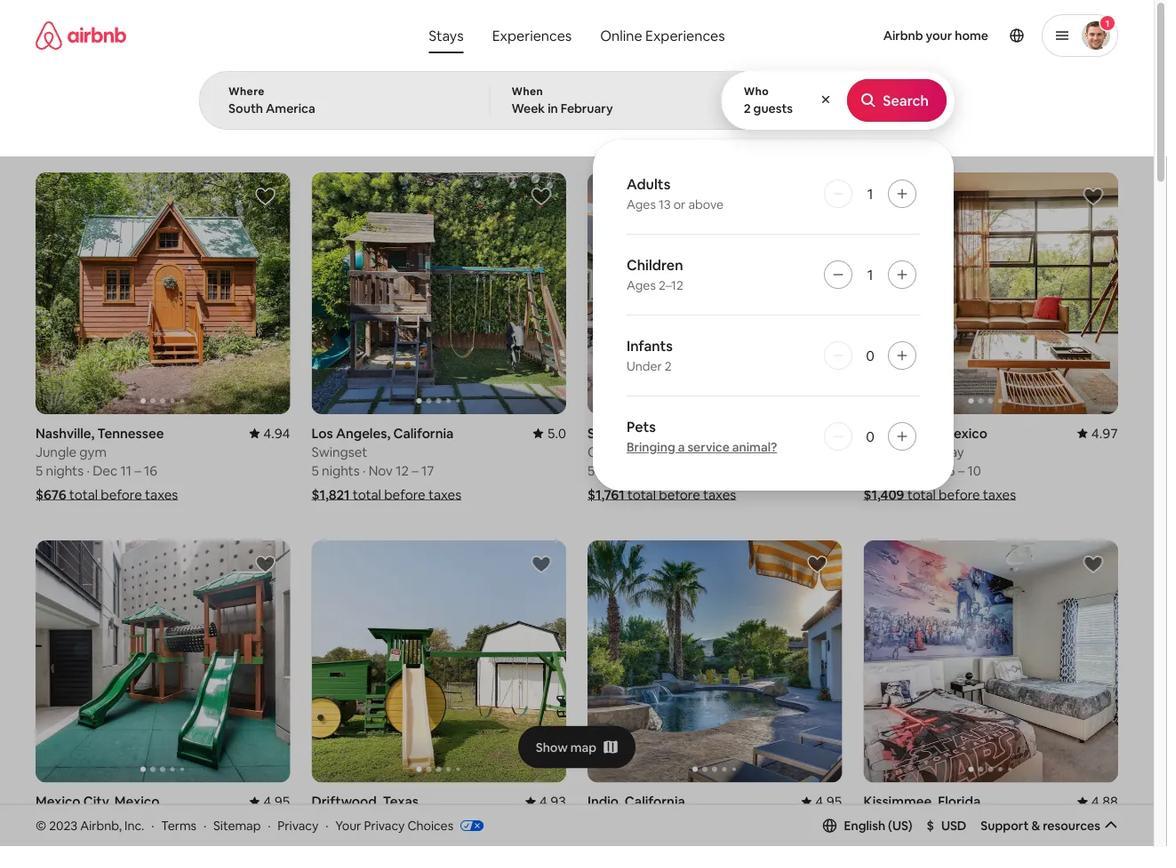 Task type: describe. For each thing, give the bounding box(es) containing it.
room
[[910, 812, 943, 829]]

add to wishlist: driftwood, texas image
[[531, 554, 552, 575]]

17
[[421, 462, 434, 479]]

map
[[571, 739, 597, 755]]

Where field
[[228, 100, 461, 116]]

10
[[968, 462, 981, 479]]

support & resources button
[[981, 818, 1118, 834]]

1,845
[[864, 443, 895, 461]]

0 for pets
[[866, 427, 875, 445]]

mexico up away
[[943, 425, 988, 442]]

indio,
[[588, 793, 622, 810]]

4.95 for indio, california
[[815, 793, 842, 810]]

$1,761
[[588, 486, 625, 503]]

4.97
[[1091, 425, 1118, 442]]

english (us)
[[844, 818, 913, 834]]

service
[[688, 439, 730, 455]]

slide
[[36, 812, 65, 829]]

4.95 out of 5 average rating image for indio, california
[[801, 793, 842, 810]]

kissimmee, florida theme room
[[864, 793, 981, 829]]

your privacy choices link
[[335, 818, 484, 835]]

february
[[561, 100, 613, 116]]

english (us) button
[[823, 818, 913, 834]]

add to wishlist: nashville, tennessee image
[[255, 186, 276, 207]]

©
[[36, 818, 46, 834]]

show
[[536, 739, 568, 755]]

animal?
[[732, 439, 777, 455]]

online experiences link
[[586, 18, 739, 53]]

your
[[335, 818, 361, 834]]

$676
[[36, 486, 66, 503]]

driftwood,
[[312, 793, 380, 810]]

4.95 for mexico city, mexico
[[263, 793, 290, 810]]

2023
[[49, 818, 77, 834]]

12
[[396, 462, 409, 479]]

total inside nashville, tennessee jungle gym 5 nights · dec 11 – 16 $676 total before taxes
[[69, 486, 98, 503]]

who 2 guests
[[744, 84, 793, 116]]

under
[[627, 358, 662, 374]]

before inside los angeles, california swingset 5 nights · nov 12 – 17 $1,821 total before taxes
[[384, 486, 425, 503]]

inc.
[[124, 818, 144, 834]]

national parks
[[708, 131, 780, 145]]

dec
[[93, 462, 117, 479]]

where
[[228, 84, 265, 98]]

4.95 out of 5 average rating image for mexico city, mexico
[[249, 793, 290, 810]]

13
[[659, 196, 671, 212]]

display total before taxes switch
[[1071, 113, 1103, 134]]

add to wishlist: kissimmee, florida image
[[1083, 554, 1104, 575]]

scottsdale,
[[588, 425, 659, 442]]

2 privacy from the left
[[364, 818, 405, 834]]

sitemap link
[[213, 818, 261, 834]]

nov inside mexico city, mexico 1,845 miles away nov 5 – 10 $1,409 total before taxes
[[921, 462, 945, 479]]

profile element
[[755, 0, 1118, 71]]

4.97 out of 5 average rating image
[[1077, 425, 1118, 442]]

1 for children
[[867, 265, 873, 284]]

home
[[955, 28, 989, 44]]

children ages 2–12
[[627, 256, 683, 293]]

&
[[1032, 818, 1040, 834]]

nights for $1,821
[[322, 462, 360, 479]]

total inside los angeles, california swingset 5 nights · nov 12 – 17 $1,821 total before taxes
[[353, 486, 381, 503]]

· left your
[[325, 818, 328, 834]]

· inside nashville, tennessee jungle gym 5 nights · dec 11 – 16 $676 total before taxes
[[87, 462, 90, 479]]

airbnb your home
[[883, 28, 989, 44]]

los angeles, california swingset 5 nights · nov 12 – 17 $1,821 total before taxes
[[312, 425, 461, 503]]

1 vertical spatial california
[[625, 793, 685, 810]]

scottsdale, arizona cornhole 5 nights $1,761 total before taxes
[[588, 425, 736, 503]]

terms · sitemap · privacy
[[161, 818, 319, 834]]

parks
[[752, 131, 780, 145]]

total inside mexico city, mexico 1,845 miles away nov 5 – 10 $1,409 total before taxes
[[907, 486, 936, 503]]

when
[[512, 84, 543, 98]]

guests
[[754, 100, 793, 116]]

airbnb your home link
[[873, 17, 999, 54]]

terms link
[[161, 818, 197, 834]]

kissimmee,
[[864, 793, 935, 810]]

4.93
[[539, 793, 566, 810]]

swingset inside los angeles, california swingset 5 nights · nov 12 – 17 $1,821 total before taxes
[[312, 443, 368, 461]]

· inside los angeles, california swingset 5 nights · nov 12 – 17 $1,821 total before taxes
[[363, 462, 366, 479]]

when week in february
[[512, 84, 613, 116]]

sitemap
[[213, 818, 261, 834]]

mexico up inc.
[[114, 793, 159, 810]]

add to wishlist: scottsdale, arizona image
[[807, 186, 828, 207]]

arizona
[[661, 425, 710, 442]]

2–12
[[659, 277, 683, 293]]

16
[[144, 462, 157, 479]]

2 inside infants under 2
[[665, 358, 672, 374]]

taxes inside nashville, tennessee jungle gym 5 nights · dec 11 – 16 $676 total before taxes
[[145, 486, 178, 503]]

0 for infants
[[866, 346, 875, 364]]

taxes inside mexico city, mexico 1,845 miles away nov 5 – 10 $1,409 total before taxes
[[983, 486, 1016, 503]]

5.0
[[547, 425, 566, 442]]

2 inside who 2 guests
[[744, 100, 751, 116]]

airbnb
[[883, 28, 923, 44]]

display total before taxes button
[[921, 102, 1118, 145]]

airbnb,
[[80, 818, 122, 834]]

your privacy choices
[[335, 818, 453, 834]]

adults
[[627, 175, 671, 193]]

– inside mexico city, mexico 1,845 miles away nov 5 – 10 $1,409 total before taxes
[[958, 462, 965, 479]]

driftwood, texas swingset
[[312, 793, 419, 829]]

tennessee
[[97, 425, 164, 442]]

swingset inside driftwood, texas swingset
[[312, 812, 368, 829]]

bringing
[[627, 439, 675, 455]]

tiny
[[622, 132, 643, 145]]

1 for adults
[[867, 184, 873, 203]]

– for 17
[[412, 462, 418, 479]]

online
[[600, 26, 642, 44]]

luxe
[[211, 132, 235, 145]]



Task type: locate. For each thing, give the bounding box(es) containing it.
0 horizontal spatial nights
[[46, 462, 84, 479]]

group containing national parks
[[36, 89, 812, 158]]

before right the display at the right
[[1001, 116, 1034, 130]]

ages for children
[[627, 277, 656, 293]]

infants under 2
[[627, 336, 673, 374]]

4.95 out of 5 average rating image up privacy link
[[249, 793, 290, 810]]

adults ages 13 or above
[[627, 175, 724, 212]]

mexico city, mexico slide
[[36, 793, 159, 829]]

1 vertical spatial 2
[[665, 358, 672, 374]]

ages down children
[[627, 277, 656, 293]]

0 vertical spatial swingset
[[312, 443, 368, 461]]

1 horizontal spatial 4.94
[[815, 425, 842, 442]]

ages down the adults
[[627, 196, 656, 212]]

3 nights from the left
[[598, 462, 636, 479]]

1 nov from the left
[[369, 462, 393, 479]]

5 up $1,761
[[588, 462, 595, 479]]

4.95 out of 5 average rating image
[[249, 793, 290, 810], [801, 793, 842, 810]]

in
[[548, 100, 558, 116]]

swingset down the driftwood,
[[312, 812, 368, 829]]

display total before taxes
[[936, 116, 1064, 130]]

texas
[[383, 793, 419, 810]]

1 horizontal spatial city,
[[911, 425, 940, 442]]

total right $1,409
[[907, 486, 936, 503]]

before inside mexico city, mexico 1,845 miles away nov 5 – 10 $1,409 total before taxes
[[939, 486, 980, 503]]

add to wishlist: mexico city, mexico image
[[255, 554, 276, 575]]

1 horizontal spatial privacy
[[364, 818, 405, 834]]

2
[[744, 100, 751, 116], [665, 358, 672, 374]]

experiences inside button
[[492, 26, 572, 44]]

what can we help you find? tab list
[[415, 18, 586, 53]]

before down 11
[[101, 486, 142, 503]]

taxes
[[1037, 116, 1064, 130], [145, 486, 178, 503], [428, 486, 461, 503], [703, 486, 736, 503], [983, 486, 1016, 503]]

california inside los angeles, california swingset 5 nights · nov 12 – 17 $1,821 total before taxes
[[393, 425, 454, 442]]

· right inc.
[[151, 818, 154, 834]]

– left "17"
[[412, 462, 418, 479]]

nashville, tennessee jungle gym 5 nights · dec 11 – 16 $676 total before taxes
[[36, 425, 178, 503]]

$1,821
[[312, 486, 350, 503]]

taxes inside los angeles, california swingset 5 nights · nov 12 – 17 $1,821 total before taxes
[[428, 486, 461, 503]]

1 vertical spatial 1
[[867, 184, 873, 203]]

terms
[[161, 818, 197, 834]]

4.88
[[1091, 793, 1118, 810]]

taxes inside button
[[1037, 116, 1064, 130]]

0 horizontal spatial 4.94
[[263, 425, 290, 442]]

·
[[87, 462, 90, 479], [363, 462, 366, 479], [151, 818, 154, 834], [204, 818, 206, 834], [268, 818, 271, 834], [325, 818, 328, 834]]

week
[[512, 100, 545, 116]]

california up "17"
[[393, 425, 454, 442]]

4.95
[[263, 793, 290, 810], [815, 793, 842, 810]]

1 horizontal spatial 4.95
[[815, 793, 842, 810]]

2 horizontal spatial –
[[958, 462, 965, 479]]

total right '$1,821' on the bottom left
[[353, 486, 381, 503]]

nights inside los angeles, california swingset 5 nights · nov 12 – 17 $1,821 total before taxes
[[322, 462, 360, 479]]

5 down 'jungle'
[[36, 462, 43, 479]]

2 – from the left
[[412, 462, 418, 479]]

0 horizontal spatial experiences
[[492, 26, 572, 44]]

2 swingset from the top
[[312, 812, 368, 829]]

jungle
[[36, 443, 77, 461]]

5 inside scottsdale, arizona cornhole 5 nights $1,761 total before taxes
[[588, 462, 595, 479]]

2 4.95 from the left
[[815, 793, 842, 810]]

mexico up 1,845
[[864, 425, 909, 442]]

2 0 from the top
[[866, 427, 875, 445]]

0 vertical spatial 2
[[744, 100, 751, 116]]

experiences right "online"
[[645, 26, 725, 44]]

before down 12
[[384, 486, 425, 503]]

1 nights from the left
[[46, 462, 84, 479]]

total inside display total before taxes button
[[975, 116, 998, 130]]

tiny homes
[[622, 132, 679, 145]]

choices
[[407, 818, 453, 834]]

nights up '$1,821' on the bottom left
[[322, 462, 360, 479]]

5
[[36, 462, 43, 479], [312, 462, 319, 479], [588, 462, 595, 479], [948, 462, 955, 479]]

nights inside nashville, tennessee jungle gym 5 nights · dec 11 – 16 $676 total before taxes
[[46, 462, 84, 479]]

display
[[936, 116, 972, 130]]

0 vertical spatial city,
[[911, 425, 940, 442]]

5 inside nashville, tennessee jungle gym 5 nights · dec 11 – 16 $676 total before taxes
[[36, 462, 43, 479]]

city, inside mexico city, mexico 1,845 miles away nov 5 – 10 $1,409 total before taxes
[[911, 425, 940, 442]]

total down dec
[[69, 486, 98, 503]]

4.94 out of 5 average rating image
[[801, 425, 842, 442]]

0
[[866, 346, 875, 364], [866, 427, 875, 445]]

before inside button
[[1001, 116, 1034, 130]]

add to wishlist: mexico city, mexico image
[[1083, 186, 1104, 207]]

total
[[975, 116, 998, 130], [69, 486, 98, 503], [353, 486, 381, 503], [627, 486, 656, 503], [907, 486, 936, 503]]

california right indio,
[[625, 793, 685, 810]]

2 4.94 from the left
[[815, 425, 842, 442]]

nov left 12
[[369, 462, 393, 479]]

1 0 from the top
[[866, 346, 875, 364]]

california
[[393, 425, 454, 442], [625, 793, 685, 810]]

before down 10
[[939, 486, 980, 503]]

privacy link
[[278, 818, 319, 834]]

3 5 from the left
[[588, 462, 595, 479]]

away
[[933, 443, 964, 461]]

2 experiences from the left
[[645, 26, 725, 44]]

5.0 out of 5 average rating image
[[533, 425, 566, 442]]

1 – from the left
[[134, 462, 141, 479]]

1 inside 1 dropdown button
[[1106, 17, 1110, 29]]

florida
[[938, 793, 981, 810]]

group
[[36, 89, 812, 158], [36, 172, 290, 414], [312, 172, 566, 414], [588, 172, 842, 414], [864, 172, 1118, 414], [36, 541, 290, 783], [312, 541, 566, 783], [588, 541, 842, 783], [864, 541, 1118, 783]]

4.94 right "animal?"
[[815, 425, 842, 442]]

infants
[[627, 336, 673, 355]]

© 2023 airbnb, inc. ·
[[36, 818, 154, 834]]

0 horizontal spatial 4.95 out of 5 average rating image
[[249, 793, 290, 810]]

0 horizontal spatial –
[[134, 462, 141, 479]]

city,
[[911, 425, 940, 442], [83, 793, 112, 810]]

· left privacy link
[[268, 818, 271, 834]]

5 inside mexico city, mexico 1,845 miles away nov 5 – 10 $1,409 total before taxes
[[948, 462, 955, 479]]

online experiences
[[600, 26, 725, 44]]

4.95 up english (us) button
[[815, 793, 842, 810]]

mexico city, mexico 1,845 miles away nov 5 – 10 $1,409 total before taxes
[[864, 425, 1016, 503]]

5 inside los angeles, california swingset 5 nights · nov 12 – 17 $1,821 total before taxes
[[312, 462, 319, 479]]

before
[[1001, 116, 1034, 130], [101, 486, 142, 503], [384, 486, 425, 503], [659, 486, 700, 503], [939, 486, 980, 503]]

angeles,
[[336, 425, 390, 442]]

add to wishlist: los angeles, california image
[[531, 186, 552, 207]]

· right terms link
[[204, 818, 206, 834]]

children
[[627, 256, 683, 274]]

2 vertical spatial 1
[[867, 265, 873, 284]]

2 nights from the left
[[322, 462, 360, 479]]

pets bringing a service animal?
[[627, 417, 777, 455]]

1 horizontal spatial nov
[[921, 462, 945, 479]]

show map
[[536, 739, 597, 755]]

1 horizontal spatial california
[[625, 793, 685, 810]]

4.88 out of 5 average rating image
[[1077, 793, 1118, 810]]

0 horizontal spatial california
[[393, 425, 454, 442]]

1 vertical spatial 0
[[866, 427, 875, 445]]

total right $1,761
[[627, 486, 656, 503]]

– inside los angeles, california swingset 5 nights · nov 12 – 17 $1,821 total before taxes
[[412, 462, 418, 479]]

gym
[[79, 443, 107, 461]]

above
[[688, 196, 724, 212]]

5 up '$1,821' on the bottom left
[[312, 462, 319, 479]]

indio, california
[[588, 793, 685, 810]]

privacy left your
[[278, 818, 319, 834]]

2 4.95 out of 5 average rating image from the left
[[801, 793, 842, 810]]

mexico up slide
[[36, 793, 81, 810]]

2 5 from the left
[[312, 462, 319, 479]]

1 4.95 out of 5 average rating image from the left
[[249, 793, 290, 810]]

or
[[674, 196, 686, 212]]

1 vertical spatial city,
[[83, 793, 112, 810]]

0 horizontal spatial privacy
[[278, 818, 319, 834]]

1 vertical spatial ages
[[627, 277, 656, 293]]

2 ages from the top
[[627, 277, 656, 293]]

city, for 1,845
[[911, 425, 940, 442]]

1 horizontal spatial 4.95 out of 5 average rating image
[[801, 793, 842, 810]]

nov down away
[[921, 462, 945, 479]]

1 horizontal spatial 2
[[744, 100, 751, 116]]

4.93 out of 5 average rating image
[[525, 793, 566, 810]]

0 horizontal spatial 4.95
[[263, 793, 290, 810]]

los
[[312, 425, 333, 442]]

1 4.95 from the left
[[263, 793, 290, 810]]

bringing a service animal? button
[[627, 439, 777, 455]]

1 horizontal spatial –
[[412, 462, 418, 479]]

1 vertical spatial swingset
[[312, 812, 368, 829]]

$
[[927, 818, 934, 834]]

– for 16
[[134, 462, 141, 479]]

2 right "under"
[[665, 358, 672, 374]]

city, for slide
[[83, 793, 112, 810]]

4.95 up privacy link
[[263, 793, 290, 810]]

ages inside adults ages 13 or above
[[627, 196, 656, 212]]

show map button
[[518, 726, 636, 769]]

theme
[[864, 812, 907, 829]]

total inside scottsdale, arizona cornhole 5 nights $1,761 total before taxes
[[627, 486, 656, 503]]

2 nov from the left
[[921, 462, 945, 479]]

3 – from the left
[[958, 462, 965, 479]]

1 5 from the left
[[36, 462, 43, 479]]

4.94 left los
[[263, 425, 290, 442]]

mexico
[[864, 425, 909, 442], [943, 425, 988, 442], [36, 793, 81, 810], [114, 793, 159, 810]]

national
[[708, 131, 749, 145]]

0 horizontal spatial nov
[[369, 462, 393, 479]]

5 down away
[[948, 462, 955, 479]]

4.94
[[263, 425, 290, 442], [815, 425, 842, 442]]

2 down "who"
[[744, 100, 751, 116]]

none search field containing stays
[[199, 0, 955, 491]]

0 vertical spatial 0
[[866, 346, 875, 364]]

taxes inside scottsdale, arizona cornhole 5 nights $1,761 total before taxes
[[703, 486, 736, 503]]

4.95 out of 5 average rating image up english (us) button
[[801, 793, 842, 810]]

usd
[[941, 818, 967, 834]]

support
[[981, 818, 1029, 834]]

– right 11
[[134, 462, 141, 479]]

(us)
[[888, 818, 913, 834]]

0 vertical spatial california
[[393, 425, 454, 442]]

your
[[926, 28, 952, 44]]

miles
[[898, 443, 930, 461]]

swingset
[[312, 443, 368, 461], [312, 812, 368, 829]]

1 ages from the top
[[627, 196, 656, 212]]

stays tab panel
[[199, 71, 955, 491]]

before down a
[[659, 486, 700, 503]]

1 privacy from the left
[[278, 818, 319, 834]]

who
[[744, 84, 769, 98]]

2 horizontal spatial nights
[[598, 462, 636, 479]]

1
[[1106, 17, 1110, 29], [867, 184, 873, 203], [867, 265, 873, 284]]

english
[[844, 818, 886, 834]]

0 vertical spatial ages
[[627, 196, 656, 212]]

· left dec
[[87, 462, 90, 479]]

4.94 out of 5 average rating image
[[249, 425, 290, 442]]

4 5 from the left
[[948, 462, 955, 479]]

experiences button
[[478, 18, 586, 53]]

0 horizontal spatial city,
[[83, 793, 112, 810]]

ages for adults
[[627, 196, 656, 212]]

nights down 'jungle'
[[46, 462, 84, 479]]

ages inside children ages 2–12
[[627, 277, 656, 293]]

homes
[[645, 132, 679, 145]]

privacy down the "texas"
[[364, 818, 405, 834]]

stays button
[[415, 18, 478, 53]]

swingset down los
[[312, 443, 368, 461]]

1 swingset from the top
[[312, 443, 368, 461]]

1 horizontal spatial experiences
[[645, 26, 725, 44]]

1 experiences from the left
[[492, 26, 572, 44]]

0 horizontal spatial 2
[[665, 358, 672, 374]]

before inside scottsdale, arizona cornhole 5 nights $1,761 total before taxes
[[659, 486, 700, 503]]

· down "angeles,"
[[363, 462, 366, 479]]

– inside nashville, tennessee jungle gym 5 nights · dec 11 – 16 $676 total before taxes
[[134, 462, 141, 479]]

total right the display at the right
[[975, 116, 998, 130]]

city, up miles
[[911, 425, 940, 442]]

– left 10
[[958, 462, 965, 479]]

city, inside mexico city, mexico slide
[[83, 793, 112, 810]]

nights for $676
[[46, 462, 84, 479]]

0 vertical spatial 1
[[1106, 17, 1110, 29]]

experiences up when
[[492, 26, 572, 44]]

1 4.94 from the left
[[263, 425, 290, 442]]

11
[[120, 462, 131, 479]]

add to wishlist: indio, california image
[[807, 554, 828, 575]]

nov inside los angeles, california swingset 5 nights · nov 12 – 17 $1,821 total before taxes
[[369, 462, 393, 479]]

nights inside scottsdale, arizona cornhole 5 nights $1,761 total before taxes
[[598, 462, 636, 479]]

nashville,
[[36, 425, 95, 442]]

a
[[678, 439, 685, 455]]

city, up © 2023 airbnb, inc. ·
[[83, 793, 112, 810]]

nights down cornhole at the right of the page
[[598, 462, 636, 479]]

1 horizontal spatial nights
[[322, 462, 360, 479]]

privacy
[[278, 818, 319, 834], [364, 818, 405, 834]]

nights
[[46, 462, 84, 479], [322, 462, 360, 479], [598, 462, 636, 479]]

None search field
[[199, 0, 955, 491]]

before inside nashville, tennessee jungle gym 5 nights · dec 11 – 16 $676 total before taxes
[[101, 486, 142, 503]]



Task type: vqa. For each thing, say whether or not it's contained in the screenshot.
all
no



